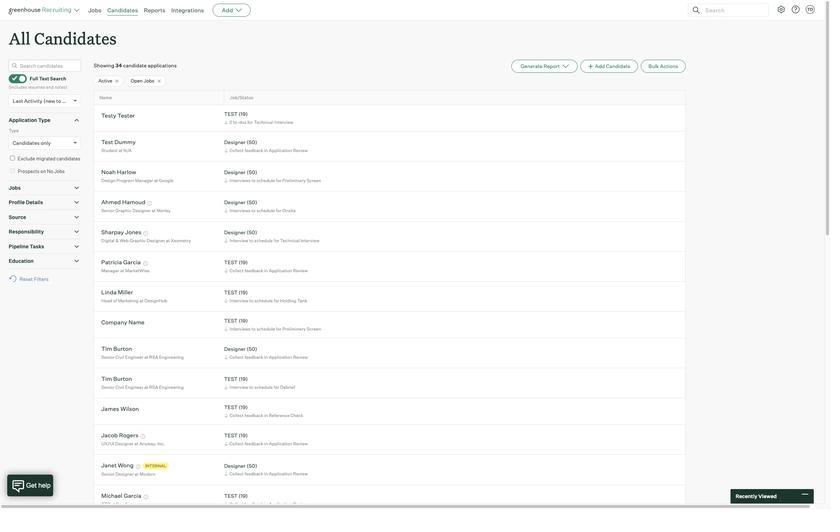 Task type: vqa. For each thing, say whether or not it's contained in the screenshot.


Task type: locate. For each thing, give the bounding box(es) containing it.
interviews to schedule for preliminary screen link up designer (50) interviews to schedule for onsite
[[223, 177, 323, 184]]

schedule for designer (50) interview to schedule for technical interview
[[255, 238, 273, 243]]

1 vertical spatial civil
[[116, 384, 124, 390]]

collect for senior designer at modern
[[230, 471, 244, 477]]

0 vertical spatial name
[[100, 95, 112, 100]]

reference
[[269, 413, 290, 418]]

1 tim burton senior civil engineer at rsa engineering from the top
[[101, 345, 184, 360]]

checkmark image
[[12, 76, 17, 81]]

schedule left holding
[[255, 298, 273, 303]]

2 review from the top
[[293, 268, 308, 273]]

0 vertical spatial tim
[[101, 345, 112, 352]]

1 vertical spatial technical
[[280, 238, 300, 243]]

3 collect feedback in application review link from the top
[[223, 354, 310, 361]]

1 horizontal spatial name
[[129, 319, 145, 326]]

source
[[9, 214, 26, 220]]

1 interviews from the top
[[230, 178, 251, 183]]

michael garcia
[[101, 492, 141, 499]]

to
[[56, 98, 61, 104], [252, 178, 256, 183], [252, 208, 256, 213], [250, 238, 254, 243], [250, 298, 254, 303], [252, 326, 256, 332], [250, 384, 254, 390]]

1 tim from the top
[[101, 345, 112, 352]]

(50)
[[247, 139, 257, 145], [247, 169, 257, 175], [247, 199, 257, 205], [247, 229, 257, 235], [247, 346, 257, 352], [247, 463, 257, 469]]

add inside popup button
[[222, 7, 233, 14]]

civil for designer (50)
[[116, 354, 124, 360]]

tim burton link up james wilson
[[101, 375, 132, 384]]

exclude
[[18, 156, 35, 161]]

for for designer (50) interview to schedule for technical interview
[[274, 238, 279, 243]]

garcia up foodies
[[124, 492, 141, 499]]

0 vertical spatial civil
[[116, 354, 124, 360]]

graphic down jones
[[130, 238, 146, 243]]

0 vertical spatial test (19) collect feedback in application review
[[224, 259, 308, 273]]

interviews
[[230, 178, 251, 183], [230, 208, 251, 213], [230, 326, 251, 332]]

interviews inside test (19) interviews to schedule for preliminary screen
[[230, 326, 251, 332]]

1 vertical spatial name
[[129, 319, 145, 326]]

(19) for 'collect feedback in application review' link related to patricia garcia
[[239, 259, 248, 266]]

add candidate link
[[581, 60, 639, 73]]

candidate reports are now available! apply filters and select "view in app" element
[[512, 60, 578, 73]]

Prospects on No Jobs checkbox
[[10, 168, 15, 173]]

2 in from the top
[[265, 268, 268, 273]]

0 vertical spatial tim burton senior civil engineer at rsa engineering
[[101, 345, 184, 360]]

0 vertical spatial interviews to schedule for preliminary screen link
[[223, 177, 323, 184]]

0 vertical spatial burton
[[113, 345, 132, 352]]

schedule inside the designer (50) interviews to schedule for preliminary screen
[[257, 178, 275, 183]]

greenhouse recruiting image
[[9, 6, 74, 14]]

1 vertical spatial type
[[9, 128, 19, 133]]

test for 'collect feedback in application review' link related to patricia garcia
[[224, 259, 238, 266]]

2 collect feedback in application review link from the top
[[223, 267, 310, 274]]

test for 'collect feedback in application review' link corresponding to jacob rogers
[[224, 432, 238, 439]]

collect for manager at marketwise
[[230, 268, 244, 273]]

test
[[224, 111, 238, 117], [224, 259, 238, 266], [224, 289, 238, 296], [224, 318, 238, 324], [224, 376, 238, 382], [224, 404, 238, 410], [224, 432, 238, 439], [224, 493, 238, 499]]

1 review from the top
[[293, 148, 308, 153]]

2 test (19) collect feedback in application review from the top
[[224, 432, 308, 446]]

4 test from the top
[[224, 318, 238, 324]]

5 feedback from the top
[[245, 441, 264, 446]]

marketwise
[[125, 268, 150, 273]]

4 collect from the top
[[230, 413, 244, 418]]

7 feedback from the top
[[245, 501, 264, 507]]

candidates for candidates only
[[13, 140, 40, 146]]

0 vertical spatial manager
[[135, 178, 153, 183]]

test inside test (19) collect feedback in reference check
[[224, 404, 238, 410]]

technical right dos
[[254, 119, 274, 125]]

preliminary up onsite
[[283, 178, 306, 183]]

full text search (includes resumes and notes)
[[9, 76, 67, 90]]

4 (19) from the top
[[239, 318, 248, 324]]

7 (19) from the top
[[239, 432, 248, 439]]

(19) inside test (19) interview to schedule for holding tank
[[239, 289, 248, 296]]

screen for (19)
[[307, 326, 321, 332]]

interview for designer (50) interview to schedule for technical interview
[[230, 238, 249, 243]]

(19) inside test (19) collect feedback in reference check
[[239, 404, 248, 410]]

applications
[[148, 62, 177, 68]]

notes)
[[55, 84, 67, 90]]

schedule for test (19) interviews to schedule for preliminary screen
[[257, 326, 275, 332]]

schedule up designer (50) interviews to schedule for onsite
[[257, 178, 275, 183]]

2 designer (50) collect feedback in application review from the top
[[224, 346, 308, 360]]

candidates only
[[13, 140, 51, 146]]

generate
[[521, 63, 543, 69]]

3 interviews from the top
[[230, 326, 251, 332]]

designer inside designer (50) interviews to schedule for onsite
[[224, 199, 246, 205]]

2 civil from the top
[[116, 384, 124, 390]]

2 feedback from the top
[[245, 268, 264, 273]]

0 horizontal spatial add
[[222, 7, 233, 14]]

4 (50) from the top
[[247, 229, 257, 235]]

5 collect from the top
[[230, 441, 244, 446]]

preliminary inside the designer (50) interviews to schedule for preliminary screen
[[283, 178, 306, 183]]

3 collect from the top
[[230, 354, 244, 360]]

senior down company
[[101, 354, 115, 360]]

1 horizontal spatial manager
[[135, 178, 153, 183]]

collect for student at n/a
[[230, 148, 244, 153]]

screen inside the designer (50) interviews to schedule for preliminary screen
[[307, 178, 321, 183]]

3 test from the top
[[224, 289, 238, 296]]

add
[[222, 7, 233, 14], [596, 63, 605, 69]]

testy tester link
[[101, 112, 135, 120]]

for left onsite
[[276, 208, 282, 213]]

manager right program
[[135, 178, 153, 183]]

0 vertical spatial interviews
[[230, 178, 251, 183]]

for inside 'test (19) 2 to-dos for technical interview'
[[248, 119, 253, 125]]

2 engineering from the top
[[159, 384, 184, 390]]

7 in from the top
[[265, 501, 268, 507]]

candidates right jobs link
[[107, 7, 138, 14]]

candidates down jobs link
[[34, 28, 117, 49]]

company
[[101, 319, 127, 326]]

test inside test (19) interview to schedule for holding tank
[[224, 289, 238, 296]]

3 (50) from the top
[[247, 199, 257, 205]]

tim down company
[[101, 345, 112, 352]]

senior down janet
[[101, 471, 115, 477]]

(50) for student at n/a
[[247, 139, 257, 145]]

to for designer (50) interviews to schedule for preliminary screen
[[252, 178, 256, 183]]

for left holding
[[274, 298, 279, 303]]

to up test (19) collect feedback in reference check
[[250, 384, 254, 390]]

0 vertical spatial screen
[[307, 178, 321, 183]]

tim burton senior civil engineer at rsa engineering down company name "link"
[[101, 345, 184, 360]]

to inside test (19) interview to schedule for debrief
[[250, 384, 254, 390]]

1 vertical spatial add
[[596, 63, 605, 69]]

testy tester
[[101, 112, 135, 119]]

1 vertical spatial manager
[[101, 268, 119, 273]]

at
[[119, 148, 123, 153], [154, 178, 158, 183], [152, 208, 156, 213], [166, 238, 170, 243], [120, 268, 124, 273], [140, 298, 144, 303], [144, 354, 148, 360], [144, 384, 148, 390], [135, 441, 139, 446], [135, 471, 139, 477], [111, 501, 115, 507]]

burton for test
[[113, 375, 132, 382]]

name inside "link"
[[129, 319, 145, 326]]

for for test (19) 2 to-dos for technical interview
[[248, 119, 253, 125]]

1 vertical spatial rsa
[[149, 384, 158, 390]]

name right company
[[129, 319, 145, 326]]

interviews for designer (50) interviews to schedule for onsite
[[230, 208, 251, 213]]

to up designer (50) interviews to schedule for onsite
[[252, 178, 256, 183]]

to down interview to schedule for holding tank link
[[252, 326, 256, 332]]

technical inside 'test (19) 2 to-dos for technical interview'
[[254, 119, 274, 125]]

review for student at n/a
[[293, 148, 308, 153]]

type down the application type at the left
[[9, 128, 19, 133]]

6 (19) from the top
[[239, 404, 248, 410]]

for inside designer (50) interview to schedule for technical interview
[[274, 238, 279, 243]]

preliminary inside test (19) interviews to schedule for preliminary screen
[[283, 326, 306, 332]]

test (19) collect feedback in reference check
[[224, 404, 304, 418]]

1 test (19) collect feedback in application review from the top
[[224, 259, 308, 273]]

in
[[265, 148, 268, 153], [265, 268, 268, 273], [265, 354, 268, 360], [265, 413, 268, 418], [265, 441, 268, 446], [265, 471, 268, 477], [265, 501, 268, 507]]

interviews to schedule for preliminary screen link for (50)
[[223, 177, 323, 184]]

collect feedback in application review link for michael garcia
[[223, 501, 310, 508]]

1 vertical spatial engineer
[[125, 384, 143, 390]]

candidates
[[107, 7, 138, 14], [34, 28, 117, 49], [13, 140, 40, 146]]

2 engineer from the top
[[125, 384, 143, 390]]

7 test from the top
[[224, 432, 238, 439]]

0 horizontal spatial technical
[[254, 119, 274, 125]]

&
[[116, 238, 119, 243]]

5 in from the top
[[265, 441, 268, 446]]

ux/ui designer at anyway, inc.
[[101, 441, 165, 446]]

interviews inside the designer (50) interviews to schedule for preliminary screen
[[230, 178, 251, 183]]

for down holding
[[276, 326, 282, 332]]

type down last activity (new to old)
[[38, 117, 50, 123]]

bulk actions link
[[641, 60, 686, 73]]

4 in from the top
[[265, 413, 268, 418]]

1 vertical spatial preliminary
[[283, 326, 306, 332]]

6 test from the top
[[224, 404, 238, 410]]

(50) inside designer (50) interviews to schedule for onsite
[[247, 199, 257, 205]]

0 vertical spatial garcia
[[123, 259, 141, 266]]

civil down company name "link"
[[116, 354, 124, 360]]

(50) inside the designer (50) interviews to schedule for preliminary screen
[[247, 169, 257, 175]]

0 vertical spatial designer (50) collect feedback in application review
[[224, 139, 308, 153]]

0 vertical spatial type
[[38, 117, 50, 123]]

Exclude migrated candidates checkbox
[[10, 156, 15, 160]]

technical inside designer (50) interview to schedule for technical interview
[[280, 238, 300, 243]]

company name
[[101, 319, 145, 326]]

1 burton from the top
[[113, 345, 132, 352]]

to inside the designer (50) interviews to schedule for preliminary screen
[[252, 178, 256, 183]]

for inside test (19) interview to schedule for holding tank
[[274, 298, 279, 303]]

ahmed hamoud has been in onsite for more than 21 days image
[[147, 201, 153, 206]]

5 test from the top
[[224, 376, 238, 382]]

8 test from the top
[[224, 493, 238, 499]]

for inside the designer (50) interviews to schedule for preliminary screen
[[276, 178, 282, 183]]

interviews to schedule for preliminary screen link down interview to schedule for holding tank link
[[223, 325, 323, 332]]

test inside test (19) interview to schedule for debrief
[[224, 376, 238, 382]]

to left old)
[[56, 98, 61, 104]]

janet wong
[[101, 462, 134, 469]]

2 vertical spatial candidates
[[13, 140, 40, 146]]

candidates up exclude
[[13, 140, 40, 146]]

1 vertical spatial interviews to schedule for preliminary screen link
[[223, 325, 323, 332]]

1 interviews to schedule for preliminary screen link from the top
[[223, 177, 323, 184]]

2
[[230, 119, 232, 125]]

only
[[41, 140, 51, 146]]

schedule down interview to schedule for holding tank link
[[257, 326, 275, 332]]

1 designer (50) collect feedback in application review from the top
[[224, 139, 308, 153]]

5 review from the top
[[293, 471, 308, 477]]

jobs up profile
[[9, 185, 21, 191]]

wilson
[[121, 405, 139, 413]]

for left debrief
[[274, 384, 279, 390]]

for for designer (50) interviews to schedule for preliminary screen
[[276, 178, 282, 183]]

interview inside test (19) interview to schedule for holding tank
[[230, 298, 249, 303]]

engineer up wilson
[[125, 384, 143, 390]]

open jobs
[[131, 78, 154, 84]]

filters
[[34, 276, 49, 282]]

to up test (19) interviews to schedule for preliminary screen
[[250, 298, 254, 303]]

for down interviews to schedule for onsite 'link'
[[274, 238, 279, 243]]

schedule inside designer (50) interview to schedule for technical interview
[[255, 238, 273, 243]]

candidates for candidates
[[107, 7, 138, 14]]

6 in from the top
[[265, 471, 268, 477]]

candidates inside type element
[[13, 140, 40, 146]]

3 in from the top
[[265, 354, 268, 360]]

details
[[26, 199, 43, 205]]

noah harlow link
[[101, 169, 136, 177]]

1 civil from the top
[[116, 354, 124, 360]]

2 (19) from the top
[[239, 259, 248, 266]]

test (19) interview to schedule for debrief
[[224, 376, 295, 390]]

to inside test (19) interview to schedule for holding tank
[[250, 298, 254, 303]]

1 in from the top
[[265, 148, 268, 153]]

(new
[[44, 98, 55, 104]]

bulk actions
[[649, 63, 679, 69]]

4 review from the top
[[293, 441, 308, 446]]

garcia up marketwise
[[123, 259, 141, 266]]

2 rsa from the top
[[149, 384, 158, 390]]

5 collect feedback in application review link from the top
[[223, 470, 310, 477]]

6 collect from the top
[[230, 471, 244, 477]]

1 preliminary from the top
[[283, 178, 306, 183]]

modern
[[140, 471, 156, 477]]

tim up james
[[101, 375, 112, 382]]

manager down patricia
[[101, 268, 119, 273]]

senior down ahmed
[[101, 208, 115, 213]]

0 vertical spatial technical
[[254, 119, 274, 125]]

(50) for senior graphic designer at morley
[[247, 199, 257, 205]]

0 vertical spatial engineer
[[125, 354, 143, 360]]

1 vertical spatial burton
[[113, 375, 132, 382]]

add for add
[[222, 7, 233, 14]]

2 interviews from the top
[[230, 208, 251, 213]]

jacob rogers link
[[101, 432, 139, 440]]

2 test from the top
[[224, 259, 238, 266]]

0 vertical spatial tim burton link
[[101, 345, 132, 354]]

1 tim burton link from the top
[[101, 345, 132, 354]]

2 vertical spatial interviews
[[230, 326, 251, 332]]

0 vertical spatial add
[[222, 7, 233, 14]]

3 review from the top
[[293, 354, 308, 360]]

interview inside 'test (19) 2 to-dos for technical interview'
[[275, 119, 293, 125]]

to for designer (50) interview to schedule for technical interview
[[250, 238, 254, 243]]

4 feedback from the top
[[245, 413, 264, 418]]

manager
[[135, 178, 153, 183], [101, 268, 119, 273]]

designer inside designer (50) interview to schedule for technical interview
[[224, 229, 246, 235]]

type
[[38, 117, 50, 123], [9, 128, 19, 133]]

interviews inside designer (50) interviews to schedule for onsite
[[230, 208, 251, 213]]

reports
[[144, 7, 166, 14]]

engineer down company name "link"
[[125, 354, 143, 360]]

1 vertical spatial interviews
[[230, 208, 251, 213]]

schedule inside test (19) interview to schedule for debrief
[[255, 384, 273, 390]]

name down active
[[100, 95, 112, 100]]

review for ux/ui designer at anyway, inc.
[[293, 441, 308, 446]]

sharpay
[[101, 229, 124, 236]]

2 vertical spatial designer (50) collect feedback in application review
[[224, 463, 308, 477]]

2 preliminary from the top
[[283, 326, 306, 332]]

0 horizontal spatial name
[[100, 95, 112, 100]]

test
[[101, 138, 113, 146]]

application for senior designer at modern
[[269, 471, 292, 477]]

interview to schedule for technical interview link
[[223, 237, 322, 244]]

tim burton senior civil engineer at rsa engineering for designer
[[101, 345, 184, 360]]

1 vertical spatial designer (50) collect feedback in application review
[[224, 346, 308, 360]]

xeometry
[[171, 238, 191, 243]]

preliminary down holding
[[283, 326, 306, 332]]

jobs left candidates 'link'
[[88, 7, 102, 14]]

tim burton link
[[101, 345, 132, 354], [101, 375, 132, 384]]

2 tim burton link from the top
[[101, 375, 132, 384]]

feedback for senior civil engineer at rsa engineering
[[245, 354, 264, 360]]

at inside linda miller head of marketing at designhub
[[140, 298, 144, 303]]

miller
[[118, 289, 133, 296]]

schedule inside test (19) interview to schedule for holding tank
[[255, 298, 273, 303]]

collect feedback in application review link for patricia garcia
[[223, 267, 310, 274]]

jobs link
[[88, 7, 102, 14]]

0 vertical spatial candidates
[[107, 7, 138, 14]]

to for test (19) interview to schedule for debrief
[[250, 384, 254, 390]]

0 vertical spatial rsa
[[149, 354, 158, 360]]

7 collect from the top
[[230, 501, 244, 507]]

preliminary
[[283, 178, 306, 183], [283, 326, 306, 332]]

sharpay jones has been in technical interview for more than 14 days image
[[143, 232, 149, 236]]

designer inside the designer (50) interviews to schedule for preliminary screen
[[224, 169, 246, 175]]

1 (50) from the top
[[247, 139, 257, 145]]

to inside test (19) interviews to schedule for preliminary screen
[[252, 326, 256, 332]]

program
[[117, 178, 134, 183]]

2 vertical spatial test (19) collect feedback in application review
[[224, 493, 308, 507]]

for for test (19) interview to schedule for holding tank
[[274, 298, 279, 303]]

1 test from the top
[[224, 111, 238, 117]]

noah harlow design program manager at google
[[101, 169, 174, 183]]

1 vertical spatial tim burton senior civil engineer at rsa engineering
[[101, 375, 184, 390]]

6 feedback from the top
[[245, 471, 264, 477]]

1 engineering from the top
[[159, 354, 184, 360]]

to up designer (50) interview to schedule for technical interview
[[252, 208, 256, 213]]

collect inside test (19) collect feedback in reference check
[[230, 413, 244, 418]]

to for designer (50) interviews to schedule for onsite
[[252, 208, 256, 213]]

1 collect from the top
[[230, 148, 244, 153]]

interviews to schedule for preliminary screen link for (19)
[[223, 325, 323, 332]]

at inside noah harlow design program manager at google
[[154, 178, 158, 183]]

civil up james wilson
[[116, 384, 124, 390]]

in for manager at marketwise
[[265, 268, 268, 273]]

2 collect from the top
[[230, 268, 244, 273]]

tim burton senior civil engineer at rsa engineering
[[101, 345, 184, 360], [101, 375, 184, 390]]

graphic
[[116, 208, 132, 213], [130, 238, 146, 243]]

interview to schedule for holding tank link
[[223, 297, 309, 304]]

1 vertical spatial screen
[[307, 326, 321, 332]]

test inside 'test (19) 2 to-dos for technical interview'
[[224, 111, 238, 117]]

designer (50) collect feedback in application review
[[224, 139, 308, 153], [224, 346, 308, 360], [224, 463, 308, 477]]

0 vertical spatial preliminary
[[283, 178, 306, 183]]

to inside designer (50) interviews to schedule for onsite
[[252, 208, 256, 213]]

schedule inside designer (50) interviews to schedule for onsite
[[257, 208, 275, 213]]

for inside test (19) interviews to schedule for preliminary screen
[[276, 326, 282, 332]]

graphic down ahmed hamoud link
[[116, 208, 132, 213]]

2 tim burton senior civil engineer at rsa engineering from the top
[[101, 375, 184, 390]]

review for manager at marketwise
[[293, 268, 308, 273]]

6 (50) from the top
[[247, 463, 257, 469]]

0 vertical spatial engineering
[[159, 354, 184, 360]]

screen inside test (19) interviews to schedule for preliminary screen
[[307, 326, 321, 332]]

in inside test (19) collect feedback in reference check
[[265, 413, 268, 418]]

report
[[544, 63, 560, 69]]

1 vertical spatial test (19) collect feedback in application review
[[224, 432, 308, 446]]

(19)
[[239, 111, 248, 117], [239, 259, 248, 266], [239, 289, 248, 296], [239, 318, 248, 324], [239, 376, 248, 382], [239, 404, 248, 410], [239, 432, 248, 439], [239, 493, 248, 499]]

for inside designer (50) interviews to schedule for onsite
[[276, 208, 282, 213]]

1 engineer from the top
[[125, 354, 143, 360]]

1 feedback from the top
[[245, 148, 264, 153]]

digital
[[101, 238, 115, 243]]

5 (50) from the top
[[247, 346, 257, 352]]

1 vertical spatial engineering
[[159, 384, 184, 390]]

to inside designer (50) interview to schedule for technical interview
[[250, 238, 254, 243]]

1 vertical spatial tim burton link
[[101, 375, 132, 384]]

2 tim from the top
[[101, 375, 112, 382]]

harlow
[[117, 169, 136, 176]]

5 (19) from the top
[[239, 376, 248, 382]]

dos
[[239, 119, 247, 125]]

burton down company name "link"
[[113, 345, 132, 352]]

cto
[[101, 501, 110, 507]]

collect feedback in application review link for jacob rogers
[[223, 440, 310, 447]]

1 (19) from the top
[[239, 111, 248, 117]]

6 collect feedback in application review link from the top
[[223, 501, 310, 508]]

for inside test (19) interview to schedule for debrief
[[274, 384, 279, 390]]

for right dos
[[248, 119, 253, 125]]

test for interview to schedule for holding tank link
[[224, 289, 238, 296]]

(19) for interview to schedule for debrief link
[[239, 376, 248, 382]]

1 vertical spatial garcia
[[124, 492, 141, 499]]

burton
[[113, 345, 132, 352], [113, 375, 132, 382]]

2 interviews to schedule for preliminary screen link from the top
[[223, 325, 323, 332]]

schedule down interviews to schedule for onsite 'link'
[[255, 238, 273, 243]]

in for student at n/a
[[265, 148, 268, 153]]

interview
[[275, 119, 293, 125], [230, 238, 249, 243], [301, 238, 320, 243], [230, 298, 249, 303], [230, 384, 249, 390]]

holding
[[280, 298, 297, 303]]

burton up james wilson
[[113, 375, 132, 382]]

1 vertical spatial tim
[[101, 375, 112, 382]]

test (19) collect feedback in application review for jacob rogers
[[224, 432, 308, 446]]

job/status
[[230, 95, 253, 100]]

senior graphic designer at morley
[[101, 208, 171, 213]]

jacob
[[101, 432, 118, 439]]

3 (19) from the top
[[239, 289, 248, 296]]

1 horizontal spatial add
[[596, 63, 605, 69]]

(19) inside 'test (19) 2 to-dos for technical interview'
[[239, 111, 248, 117]]

(19) inside test (19) interview to schedule for debrief
[[239, 376, 248, 382]]

to down interviews to schedule for onsite 'link'
[[250, 238, 254, 243]]

2 (50) from the top
[[247, 169, 257, 175]]

2 screen from the top
[[307, 326, 321, 332]]

engineer
[[125, 354, 143, 360], [125, 384, 143, 390]]

1 horizontal spatial technical
[[280, 238, 300, 243]]

janet wong has been in application review for more than 5 days image
[[135, 465, 142, 469]]

n/a
[[124, 148, 132, 153]]

3 feedback from the top
[[245, 354, 264, 360]]

technical down onsite
[[280, 238, 300, 243]]

schedule inside test (19) interviews to schedule for preliminary screen
[[257, 326, 275, 332]]

(19) inside test (19) interviews to schedule for preliminary screen
[[239, 318, 248, 324]]

tim burton senior civil engineer at rsa engineering up wilson
[[101, 375, 184, 390]]

2 burton from the top
[[113, 375, 132, 382]]

and
[[46, 84, 54, 90]]

schedule up test (19) collect feedback in reference check
[[255, 384, 273, 390]]

interview inside test (19) interview to schedule for debrief
[[230, 384, 249, 390]]

4 collect feedback in application review link from the top
[[223, 440, 310, 447]]

at inside test dummy student at n/a
[[119, 148, 123, 153]]

for up designer (50) interviews to schedule for onsite
[[276, 178, 282, 183]]

collect feedback in application review link for janet wong
[[223, 470, 310, 477]]

interviews to schedule for onsite link
[[223, 207, 298, 214]]

(50) inside designer (50) interview to schedule for technical interview
[[247, 229, 257, 235]]

technical for (50)
[[280, 238, 300, 243]]

senior up james
[[101, 384, 115, 390]]

1 screen from the top
[[307, 178, 321, 183]]

prospects
[[18, 168, 40, 174]]

tim burton link down company
[[101, 345, 132, 354]]

feedback for manager at marketwise
[[245, 268, 264, 273]]

candidates
[[57, 156, 80, 161]]

schedule left onsite
[[257, 208, 275, 213]]

1 rsa from the top
[[149, 354, 158, 360]]

tim burton link for test
[[101, 375, 132, 384]]

3 senior from the top
[[101, 384, 115, 390]]



Task type: describe. For each thing, give the bounding box(es) containing it.
test dummy student at n/a
[[101, 138, 136, 153]]

candidates link
[[107, 7, 138, 14]]

in for senior designer at modern
[[265, 471, 268, 477]]

interview for test (19) interview to schedule for debrief
[[230, 384, 249, 390]]

tasks
[[30, 243, 44, 249]]

collect feedback in reference check link
[[223, 412, 305, 419]]

(50) for design program manager at google
[[247, 169, 257, 175]]

review for senior civil engineer at rsa engineering
[[293, 354, 308, 360]]

0 horizontal spatial manager
[[101, 268, 119, 273]]

jobs right open
[[144, 78, 154, 84]]

ahmed hamoud
[[101, 199, 146, 206]]

(50) for senior designer at modern
[[247, 463, 257, 469]]

tester
[[118, 112, 135, 119]]

(50) for senior civil engineer at rsa engineering
[[247, 346, 257, 352]]

tim for designer
[[101, 345, 112, 352]]

text
[[39, 76, 49, 81]]

interview for test (19) interview to schedule for holding tank
[[230, 298, 249, 303]]

exclude migrated candidates
[[18, 156, 80, 161]]

james wilson link
[[101, 405, 139, 414]]

1 vertical spatial graphic
[[130, 238, 146, 243]]

james
[[101, 405, 119, 413]]

34
[[116, 62, 122, 68]]

0 vertical spatial graphic
[[116, 208, 132, 213]]

of
[[113, 298, 117, 303]]

in for ux/ui designer at anyway, inc.
[[265, 441, 268, 446]]

recently viewed
[[736, 493, 778, 499]]

active
[[98, 78, 112, 84]]

2 senior from the top
[[101, 354, 115, 360]]

add for add candidate
[[596, 63, 605, 69]]

Search text field
[[704, 5, 763, 15]]

schedule for designer (50) interviews to schedule for onsite
[[257, 208, 275, 213]]

interviews for designer (50) interviews to schedule for preliminary screen
[[230, 178, 251, 183]]

manager at marketwise
[[101, 268, 150, 273]]

civil for test (19)
[[116, 384, 124, 390]]

review for senior designer at modern
[[293, 471, 308, 477]]

designer (50) collect feedback in application review for burton
[[224, 346, 308, 360]]

0 horizontal spatial type
[[9, 128, 19, 133]]

test (19) interviews to schedule for preliminary screen
[[224, 318, 321, 332]]

tim burton link for designer
[[101, 345, 132, 354]]

engineer for test (19)
[[125, 384, 143, 390]]

to for test (19) interviews to schedule for preliminary screen
[[252, 326, 256, 332]]

test inside test (19) interviews to schedule for preliminary screen
[[224, 318, 238, 324]]

janet wong link
[[101, 462, 134, 470]]

jobs right no
[[54, 168, 65, 174]]

integrations link
[[171, 7, 204, 14]]

(50) for digital & web graphic designer at xeometry
[[247, 229, 257, 235]]

patricia
[[101, 259, 122, 266]]

feedback for ux/ui designer at anyway, inc.
[[245, 441, 264, 446]]

jones
[[125, 229, 142, 236]]

schedule for test (19) interview to schedule for holding tank
[[255, 298, 273, 303]]

inc.
[[158, 441, 165, 446]]

to-
[[233, 119, 239, 125]]

profile details
[[9, 199, 43, 205]]

tim burton senior civil engineer at rsa engineering for test
[[101, 375, 184, 390]]

(19) for collect feedback in reference check link
[[239, 404, 248, 410]]

education
[[9, 258, 34, 264]]

feedback for student at n/a
[[245, 148, 264, 153]]

recently
[[736, 493, 758, 499]]

test dummy link
[[101, 138, 136, 147]]

debrief
[[280, 384, 295, 390]]

6 review from the top
[[293, 501, 308, 507]]

application for manager at marketwise
[[269, 268, 292, 273]]

designhub
[[145, 298, 168, 303]]

(19) for 'collect feedback in application review' link corresponding to jacob rogers
[[239, 432, 248, 439]]

generate report
[[521, 63, 560, 69]]

michael garcia has been in application review for more than 5 days image
[[143, 495, 149, 499]]

patricia garcia
[[101, 259, 141, 266]]

to for last activity (new to old)
[[56, 98, 61, 104]]

test for 2 to-dos for technical interview link
[[224, 111, 238, 117]]

migrated
[[36, 156, 56, 161]]

candidates only option
[[13, 140, 51, 146]]

onsite
[[283, 208, 296, 213]]

engineering for designer (50)
[[159, 354, 184, 360]]

designer (50) interview to schedule for technical interview
[[224, 229, 320, 243]]

full
[[30, 76, 38, 81]]

morley
[[157, 208, 171, 213]]

engineer for designer (50)
[[125, 354, 143, 360]]

td button
[[805, 4, 817, 15]]

for for test (19) interviews to schedule for preliminary screen
[[276, 326, 282, 332]]

schedule for designer (50) interviews to schedule for preliminary screen
[[257, 178, 275, 183]]

testy
[[101, 112, 116, 119]]

3 designer (50) collect feedback in application review from the top
[[224, 463, 308, 477]]

(19) for (19)'s interviews to schedule for preliminary screen link
[[239, 318, 248, 324]]

(19) for interview to schedule for holding tank link
[[239, 289, 248, 296]]

ux/ui
[[101, 441, 114, 446]]

(includes
[[9, 84, 27, 90]]

last
[[13, 98, 23, 104]]

test for interview to schedule for debrief link
[[224, 376, 238, 382]]

all candidates
[[9, 28, 117, 49]]

anyway,
[[139, 441, 157, 446]]

digital & web graphic designer at xeometry
[[101, 238, 191, 243]]

check
[[291, 413, 304, 418]]

marketing
[[118, 298, 139, 303]]

linda
[[101, 289, 117, 296]]

8 (19) from the top
[[239, 493, 248, 499]]

Search candidates field
[[9, 60, 81, 72]]

prospects on no jobs
[[18, 168, 65, 174]]

designer (50) interviews to schedule for preliminary screen
[[224, 169, 321, 183]]

burton for designer
[[113, 345, 132, 352]]

sharpay jones link
[[101, 229, 142, 237]]

for for designer (50) interviews to schedule for onsite
[[276, 208, 282, 213]]

add button
[[213, 4, 251, 17]]

showing
[[94, 62, 114, 68]]

feedback inside test (19) collect feedback in reference check
[[245, 413, 264, 418]]

rogers
[[119, 432, 139, 439]]

resumes
[[28, 84, 45, 90]]

1 horizontal spatial type
[[38, 117, 50, 123]]

pipeline tasks
[[9, 243, 44, 249]]

(19) for 2 to-dos for technical interview link
[[239, 111, 248, 117]]

screen for (50)
[[307, 178, 321, 183]]

1 senior from the top
[[101, 208, 115, 213]]

1 vertical spatial candidates
[[34, 28, 117, 49]]

for for test (19) interview to schedule for debrief
[[274, 384, 279, 390]]

collect for senior civil engineer at rsa engineering
[[230, 354, 244, 360]]

michael garcia link
[[101, 492, 141, 500]]

configure image
[[778, 5, 786, 14]]

1 collect feedback in application review link from the top
[[223, 147, 310, 154]]

4 senior from the top
[[101, 471, 115, 477]]

patricia garcia has been in application review for more than 5 days image
[[142, 262, 149, 266]]

garcia for michael garcia
[[124, 492, 141, 499]]

janet
[[101, 462, 117, 469]]

engineering for test (19)
[[159, 384, 184, 390]]

reset filters button
[[9, 272, 52, 286]]

interviews for test (19) interviews to schedule for preliminary screen
[[230, 326, 251, 332]]

application for student at n/a
[[269, 148, 292, 153]]

manager inside noah harlow design program manager at google
[[135, 178, 153, 183]]

rsa for test (19)
[[149, 384, 158, 390]]

google
[[159, 178, 174, 183]]

application for ux/ui designer at anyway, inc.
[[269, 441, 292, 446]]

in for senior civil engineer at rsa engineering
[[265, 354, 268, 360]]

preliminary for (50)
[[283, 178, 306, 183]]

designer (50) collect feedback in application review for dummy
[[224, 139, 308, 153]]

schedule for test (19) interview to schedule for debrief
[[255, 384, 273, 390]]

design
[[101, 178, 116, 183]]

no
[[47, 168, 53, 174]]

garcia for patricia garcia
[[123, 259, 141, 266]]

viewed
[[759, 493, 778, 499]]

type element
[[9, 127, 81, 154]]

showing 34 candidate applications
[[94, 62, 177, 68]]

activity
[[24, 98, 42, 104]]

foodies
[[116, 501, 132, 507]]

noah
[[101, 169, 116, 176]]

collect for ux/ui designer at anyway, inc.
[[230, 441, 244, 446]]

responsibility
[[9, 229, 44, 235]]

application for senior civil engineer at rsa engineering
[[269, 354, 292, 360]]

feedback for senior designer at modern
[[245, 471, 264, 477]]

td
[[808, 7, 814, 12]]

old)
[[62, 98, 72, 104]]

last activity (new to old) option
[[13, 98, 72, 104]]

profile
[[9, 199, 25, 205]]

interview to schedule for debrief link
[[223, 384, 297, 391]]

3 test (19) collect feedback in application review from the top
[[224, 493, 308, 507]]

james wilson
[[101, 405, 139, 413]]

dummy
[[114, 138, 136, 146]]

test (19) collect feedback in application review for patricia garcia
[[224, 259, 308, 273]]

rsa for designer (50)
[[149, 354, 158, 360]]

hamoud
[[122, 199, 146, 206]]

tim for test
[[101, 375, 112, 382]]

candidate
[[607, 63, 631, 69]]

sharpay jones
[[101, 229, 142, 236]]

test for collect feedback in reference check link
[[224, 404, 238, 410]]

reports link
[[144, 7, 166, 14]]

technical for (19)
[[254, 119, 274, 125]]

preliminary for (19)
[[283, 326, 306, 332]]

to for test (19) interview to schedule for holding tank
[[250, 298, 254, 303]]

all
[[9, 28, 30, 49]]

jacob rogers has been in application review for more than 5 days image
[[140, 435, 146, 439]]



